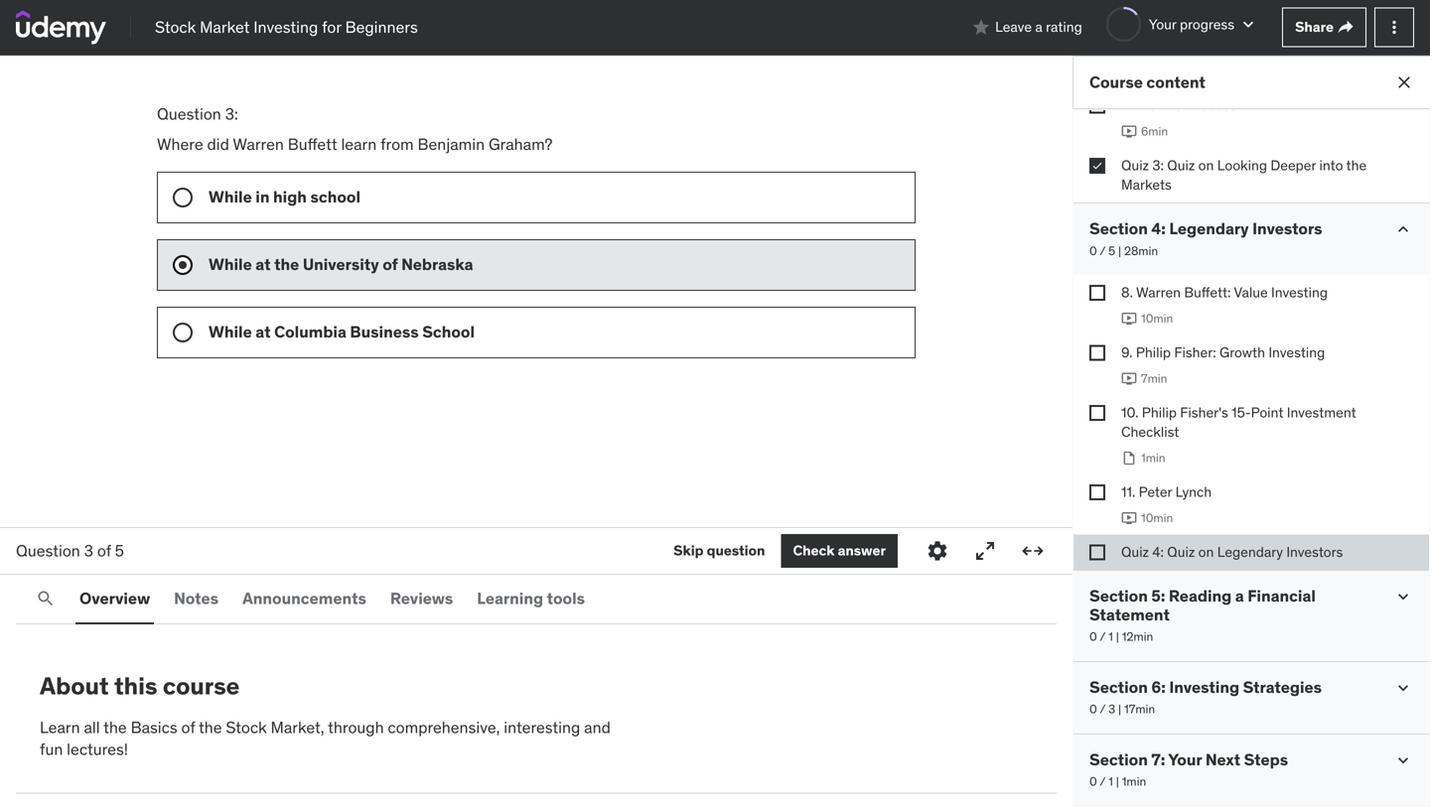Task type: describe. For each thing, give the bounding box(es) containing it.
the right all
[[103, 717, 127, 738]]

5 inside section 4: legendary investors 0 / 5 | 28min
[[1109, 243, 1115, 259]]

0 inside section 4: legendary investors 0 / 5 | 28min
[[1090, 243, 1097, 259]]

investing right growth in the top right of the page
[[1269, 344, 1325, 362]]

8.
[[1121, 284, 1133, 302]]

strategies
[[1243, 677, 1322, 698]]

while at columbia business school
[[209, 322, 475, 342]]

10min for warren
[[1141, 311, 1173, 326]]

28min
[[1124, 243, 1158, 259]]

actions image
[[1384, 17, 1404, 37]]

school
[[310, 187, 361, 207]]

deeper
[[1271, 156, 1316, 174]]

overview
[[79, 588, 150, 609]]

11.
[[1121, 483, 1135, 501]]

learn
[[341, 134, 377, 154]]

3: for quiz
[[1152, 156, 1164, 174]]

small image inside your progress dropdown button
[[1239, 14, 1258, 34]]

section 4: legendary investors button
[[1090, 219, 1322, 239]]

investing left for
[[254, 17, 318, 37]]

3: for question
[[225, 104, 238, 124]]

close course content sidebar image
[[1394, 73, 1414, 92]]

where
[[157, 134, 203, 154]]

of for university
[[383, 254, 398, 274]]

xsmall image for 11. peter lynch
[[1090, 485, 1105, 500]]

sidebar element
[[1073, 0, 1430, 807]]

process
[[1187, 96, 1237, 114]]

4: for quiz
[[1152, 543, 1164, 561]]

lectures!
[[67, 740, 128, 760]]

rating
[[1046, 18, 1082, 36]]

15-
[[1232, 404, 1251, 421]]

section for section 4: legendary investors
[[1090, 219, 1148, 239]]

learning
[[477, 588, 543, 609]]

| inside section 5: reading a financial statement 0 / 1 | 12min
[[1116, 629, 1119, 645]]

small image for section 7: your next steps
[[1393, 751, 1413, 771]]

3 xsmall image from the top
[[1090, 405, 1105, 421]]

9.
[[1121, 344, 1133, 362]]

interesting
[[504, 717, 580, 738]]

1 inside section 5: reading a financial statement 0 / 1 | 12min
[[1109, 629, 1113, 645]]

while for while at the university of nebraska
[[209, 254, 252, 274]]

this
[[114, 671, 157, 701]]

| inside section 7: your next steps 0 / 1 | 1min
[[1116, 774, 1119, 790]]

share
[[1295, 18, 1334, 36]]

6min
[[1141, 124, 1168, 139]]

at for the
[[256, 254, 271, 274]]

did
[[207, 134, 229, 154]]

expanded view image
[[1021, 539, 1045, 563]]

question
[[707, 542, 765, 560]]

/ inside section 4: legendary investors 0 / 5 | 28min
[[1100, 243, 1106, 259]]

learning tools button
[[473, 575, 589, 623]]

stock inside the learn all the basics of the stock market, through comprehensive, interesting and fun lectures!
[[226, 717, 267, 738]]

skip question button
[[674, 534, 765, 568]]

small image for strategies
[[1393, 678, 1413, 698]]

about this course
[[40, 671, 240, 701]]

on for looking
[[1198, 156, 1214, 174]]

columbia
[[274, 322, 346, 342]]

buffett
[[288, 134, 337, 154]]

investing right value
[[1271, 284, 1328, 302]]

course content
[[1090, 72, 1206, 92]]

11. peter lynch
[[1121, 483, 1212, 501]]

/ inside section 7: your next steps 0 / 1 | 1min
[[1100, 774, 1106, 790]]

0 horizontal spatial 5
[[115, 541, 124, 561]]

course
[[1090, 72, 1143, 92]]

play warren buffett: value investing image
[[1121, 311, 1137, 327]]

content
[[1147, 72, 1206, 92]]

10min for peter
[[1141, 510, 1173, 526]]

0 horizontal spatial stock
[[155, 17, 196, 37]]

section for section 7: your next steps
[[1090, 750, 1148, 770]]

high
[[273, 187, 307, 207]]

skip question
[[674, 542, 765, 560]]

tools
[[547, 588, 585, 609]]

point
[[1251, 404, 1284, 421]]

business
[[350, 322, 419, 342]]

reviews button
[[386, 575, 457, 623]]

while at the university of nebraska
[[209, 254, 473, 274]]

philip for 9.
[[1136, 344, 1171, 362]]

university
[[303, 254, 379, 274]]

warren inside sidebar element
[[1136, 284, 1181, 302]]

quiz 4: quiz on legendary investors
[[1121, 543, 1343, 561]]

course
[[163, 671, 240, 701]]

the inside quiz 3: quiz on looking deeper into the markets
[[1346, 156, 1367, 174]]

investing inside section 6: investing strategies 0 / 3 | 17min
[[1169, 677, 1240, 698]]

leave
[[995, 18, 1032, 36]]

through
[[328, 717, 384, 738]]

section 5: reading a financial statement button
[[1090, 586, 1378, 625]]

the inside where did warren buffett learn from benjamin graham? group
[[274, 254, 299, 274]]

ipo
[[1160, 96, 1183, 114]]

section 5: reading a financial statement 0 / 1 | 12min
[[1090, 586, 1316, 645]]

0 horizontal spatial 3
[[84, 541, 93, 561]]

beginners
[[345, 17, 418, 37]]

0 vertical spatial 1min
[[1141, 450, 1165, 466]]

lynch
[[1176, 483, 1212, 501]]

answer
[[838, 542, 886, 560]]

section for section 6: investing strategies
[[1090, 677, 1148, 698]]

investors inside section 4: legendary investors 0 / 5 | 28min
[[1253, 219, 1322, 239]]

section 7: your next steps button
[[1090, 750, 1288, 770]]

markets
[[1121, 176, 1172, 194]]

xsmall image inside share button
[[1338, 19, 1354, 35]]

7.
[[1121, 96, 1131, 114]]

4: for section
[[1152, 219, 1166, 239]]

xsmall image for 8. warren buffett: value investing
[[1090, 285, 1105, 301]]

0 inside section 6: investing strategies 0 / 3 | 17min
[[1090, 702, 1097, 717]]

overview button
[[75, 575, 154, 623]]

philip for 10.
[[1142, 404, 1177, 421]]

1 vertical spatial of
[[97, 541, 111, 561]]

next
[[1206, 750, 1241, 770]]

question 3 of 5
[[16, 541, 124, 561]]

/ inside section 5: reading a financial statement 0 / 1 | 12min
[[1100, 629, 1106, 645]]

fisher's
[[1180, 404, 1228, 421]]

the
[[1134, 96, 1157, 114]]

investment
[[1287, 404, 1356, 421]]

small image inside leave a rating button
[[971, 17, 991, 37]]

small image for section 5: reading a financial statement
[[1393, 587, 1413, 607]]

0 inside section 5: reading a financial statement 0 / 1 | 12min
[[1090, 629, 1097, 645]]

announcements
[[242, 588, 366, 609]]

from
[[380, 134, 414, 154]]

learning tools
[[477, 588, 585, 609]]

1 vertical spatial investors
[[1286, 543, 1343, 561]]

1 xsmall image from the top
[[1090, 158, 1105, 174]]

10.
[[1121, 404, 1139, 421]]

1 inside section 7: your next steps 0 / 1 | 1min
[[1109, 774, 1113, 790]]

search image
[[36, 589, 56, 609]]

skip
[[674, 542, 704, 560]]



Task type: locate. For each thing, give the bounding box(es) containing it.
7:
[[1152, 750, 1165, 770]]

check answer
[[793, 542, 886, 560]]

section 6: investing strategies button
[[1090, 677, 1322, 698]]

2 section from the top
[[1090, 586, 1148, 606]]

learn
[[40, 717, 80, 738]]

xsmall image left 11.
[[1090, 485, 1105, 500]]

while for while in high school
[[209, 187, 252, 207]]

section left 7:
[[1090, 750, 1148, 770]]

7min
[[1141, 371, 1167, 386]]

4: up 28min
[[1152, 219, 1166, 239]]

at left columbia
[[256, 322, 271, 342]]

8. warren buffett: value investing
[[1121, 284, 1328, 302]]

0
[[1090, 243, 1097, 259], [1090, 629, 1097, 645], [1090, 702, 1097, 717], [1090, 774, 1097, 790]]

1 / from the top
[[1100, 243, 1106, 259]]

1 1 from the top
[[1109, 629, 1113, 645]]

2 vertical spatial while
[[209, 322, 252, 342]]

2 at from the top
[[256, 322, 271, 342]]

0 vertical spatial investors
[[1253, 219, 1322, 239]]

investors down deeper at the top right
[[1253, 219, 1322, 239]]

your right 7:
[[1168, 750, 1202, 770]]

question inside question 3: where did warren buffett learn from benjamin graham?
[[157, 104, 221, 124]]

1 vertical spatial 3
[[1109, 702, 1115, 717]]

of for basics
[[181, 717, 195, 738]]

1 horizontal spatial 5
[[1109, 243, 1115, 259]]

1 vertical spatial while
[[209, 254, 252, 274]]

1 horizontal spatial question
[[157, 104, 221, 124]]

section up 17min on the right of the page
[[1090, 677, 1148, 698]]

0 vertical spatial question
[[157, 104, 221, 124]]

0 horizontal spatial of
[[97, 541, 111, 561]]

2 / from the top
[[1100, 629, 1106, 645]]

play philip fisher: growth investing image
[[1121, 371, 1137, 387]]

fullscreen image
[[973, 539, 997, 563]]

reviews
[[390, 588, 453, 609]]

of inside where did warren buffett learn from benjamin graham? group
[[383, 254, 398, 274]]

udemy image
[[16, 10, 106, 44]]

warren inside question 3: where did warren buffett learn from benjamin graham?
[[233, 134, 284, 154]]

question for question 3: where did warren buffett learn from benjamin graham?
[[157, 104, 221, 124]]

| left 17min on the right of the page
[[1118, 702, 1121, 717]]

6:
[[1152, 677, 1166, 698]]

0 vertical spatial while
[[209, 187, 252, 207]]

4 0 from the top
[[1090, 774, 1097, 790]]

2 horizontal spatial of
[[383, 254, 398, 274]]

| left 28min
[[1118, 243, 1121, 259]]

1 at from the top
[[256, 254, 271, 274]]

school
[[422, 322, 475, 342]]

0 vertical spatial 1
[[1109, 629, 1113, 645]]

0 vertical spatial on
[[1198, 156, 1214, 174]]

0 horizontal spatial question
[[16, 541, 80, 561]]

3 left 17min on the right of the page
[[1109, 702, 1115, 717]]

0 vertical spatial legendary
[[1169, 219, 1249, 239]]

2 on from the top
[[1198, 543, 1214, 561]]

| inside section 6: investing strategies 0 / 3 | 17min
[[1118, 702, 1121, 717]]

play the ipo process image
[[1121, 124, 1137, 140]]

1 horizontal spatial 3:
[[1152, 156, 1164, 174]]

of inside the learn all the basics of the stock market, through comprehensive, interesting and fun lectures!
[[181, 717, 195, 738]]

progress
[[1180, 15, 1235, 33]]

value
[[1234, 284, 1268, 302]]

5
[[1109, 243, 1115, 259], [115, 541, 124, 561]]

1 while from the top
[[209, 187, 252, 207]]

12min
[[1122, 629, 1153, 645]]

7. the ipo process
[[1121, 96, 1237, 114]]

xsmall image left 8.
[[1090, 285, 1105, 301]]

0 horizontal spatial warren
[[233, 134, 284, 154]]

3: inside question 3: where did warren buffett learn from benjamin graham?
[[225, 104, 238, 124]]

your left progress on the right
[[1149, 15, 1177, 33]]

the left 'university'
[[274, 254, 299, 274]]

4: up 5:
[[1152, 543, 1164, 561]]

1 vertical spatial 10min
[[1141, 510, 1173, 526]]

where did warren buffett learn from benjamin graham? group
[[157, 172, 916, 358]]

a inside button
[[1035, 18, 1043, 36]]

0 vertical spatial small image
[[971, 17, 991, 37]]

1 vertical spatial at
[[256, 322, 271, 342]]

philip inside 10. philip fisher's 15-point investment checklist
[[1142, 404, 1177, 421]]

section inside section 4: legendary investors 0 / 5 | 28min
[[1090, 219, 1148, 239]]

section 4: legendary investors 0 / 5 | 28min
[[1090, 219, 1322, 259]]

/ left 17min on the right of the page
[[1100, 702, 1106, 717]]

learn all the basics of the stock market, through comprehensive, interesting and fun lectures!
[[40, 717, 611, 760]]

leave a rating
[[995, 18, 1082, 36]]

1 left 12min
[[1109, 629, 1113, 645]]

0 vertical spatial at
[[256, 254, 271, 274]]

1 vertical spatial warren
[[1136, 284, 1181, 302]]

question up search icon
[[16, 541, 80, 561]]

on left looking
[[1198, 156, 1214, 174]]

/ inside section 6: investing strategies 0 / 3 | 17min
[[1100, 702, 1106, 717]]

section inside section 5: reading a financial statement 0 / 1 | 12min
[[1090, 586, 1148, 606]]

warren right the did
[[233, 134, 284, 154]]

| down section 7: your next steps 'dropdown button' on the bottom of page
[[1116, 774, 1119, 790]]

question
[[157, 104, 221, 124], [16, 541, 80, 561]]

2 1 from the top
[[1109, 774, 1113, 790]]

1 vertical spatial 3:
[[1152, 156, 1164, 174]]

0 vertical spatial 5
[[1109, 243, 1115, 259]]

section 6: investing strategies 0 / 3 | 17min
[[1090, 677, 1322, 717]]

looking
[[1217, 156, 1267, 174]]

the
[[1346, 156, 1367, 174], [274, 254, 299, 274], [103, 717, 127, 738], [199, 717, 222, 738]]

settings image
[[926, 539, 949, 563]]

3: inside quiz 3: quiz on looking deeper into the markets
[[1152, 156, 1164, 174]]

0 inside section 7: your next steps 0 / 1 | 1min
[[1090, 774, 1097, 790]]

while left in
[[209, 187, 252, 207]]

about
[[40, 671, 109, 701]]

1 horizontal spatial of
[[181, 717, 195, 738]]

fisher:
[[1174, 344, 1216, 362]]

a inside section 5: reading a financial statement 0 / 1 | 12min
[[1235, 586, 1244, 606]]

2 while from the top
[[209, 254, 252, 274]]

xsmall image
[[1338, 19, 1354, 35], [1090, 98, 1105, 114], [1090, 285, 1105, 301], [1090, 485, 1105, 500]]

section inside section 7: your next steps 0 / 1 | 1min
[[1090, 750, 1148, 770]]

section 7: your next steps 0 / 1 | 1min
[[1090, 750, 1288, 790]]

at for columbia
[[256, 322, 271, 342]]

section inside section 6: investing strategies 0 / 3 | 17min
[[1090, 677, 1148, 698]]

3 section from the top
[[1090, 677, 1148, 698]]

buffett:
[[1184, 284, 1231, 302]]

4 section from the top
[[1090, 750, 1148, 770]]

investors up financial
[[1286, 543, 1343, 561]]

share button
[[1282, 7, 1367, 47]]

3 inside section 6: investing strategies 0 / 3 | 17min
[[1109, 702, 1115, 717]]

of up overview
[[97, 541, 111, 561]]

0 left 17min on the right of the page
[[1090, 702, 1097, 717]]

1 vertical spatial philip
[[1142, 404, 1177, 421]]

1 vertical spatial 1min
[[1122, 774, 1146, 790]]

play peter lynch image
[[1121, 510, 1137, 526]]

1 10min from the top
[[1141, 311, 1173, 326]]

xsmall image for 7. the ipo process
[[1090, 98, 1105, 114]]

reading
[[1169, 586, 1232, 606]]

1 vertical spatial small image
[[1393, 587, 1413, 607]]

a right reading
[[1235, 586, 1244, 606]]

warren
[[233, 134, 284, 154], [1136, 284, 1181, 302]]

of
[[383, 254, 398, 274], [97, 541, 111, 561], [181, 717, 195, 738]]

while left columbia
[[209, 322, 252, 342]]

xsmall image left 7.
[[1090, 98, 1105, 114]]

1 vertical spatial a
[[1235, 586, 1244, 606]]

in
[[256, 187, 270, 207]]

notes button
[[170, 575, 223, 623]]

2 vertical spatial small image
[[1393, 751, 1413, 771]]

0 horizontal spatial a
[[1035, 18, 1043, 36]]

/ down statement
[[1100, 629, 1106, 645]]

1 vertical spatial 1
[[1109, 774, 1113, 790]]

5:
[[1152, 586, 1165, 606]]

1 horizontal spatial a
[[1235, 586, 1244, 606]]

1 vertical spatial stock
[[226, 717, 267, 738]]

legendary up financial
[[1217, 543, 1283, 561]]

0 vertical spatial 4:
[[1152, 219, 1166, 239]]

/ down section 7: your next steps 'dropdown button' on the bottom of page
[[1100, 774, 1106, 790]]

check
[[793, 542, 835, 560]]

of left nebraska
[[383, 254, 398, 274]]

philip up 7min
[[1136, 344, 1171, 362]]

0 horizontal spatial 3:
[[225, 104, 238, 124]]

start philip fisher's 15-point investment checklist image
[[1121, 450, 1137, 466]]

comprehensive,
[[388, 717, 500, 738]]

small image for investors
[[1393, 220, 1413, 239]]

your
[[1149, 15, 1177, 33], [1168, 750, 1202, 770]]

| left 12min
[[1116, 629, 1119, 645]]

question 3: where did warren buffett learn from benjamin graham?
[[157, 104, 556, 154]]

3: up the did
[[225, 104, 238, 124]]

10min right play warren buffett: value investing image on the top right of the page
[[1141, 311, 1173, 326]]

growth
[[1220, 344, 1265, 362]]

0 vertical spatial small image
[[1239, 14, 1258, 34]]

fun
[[40, 740, 63, 760]]

of right basics
[[181, 717, 195, 738]]

1 vertical spatial on
[[1198, 543, 1214, 561]]

17min
[[1124, 702, 1155, 717]]

1 horizontal spatial warren
[[1136, 284, 1181, 302]]

section for section 5: reading a financial statement
[[1090, 586, 1148, 606]]

1min right start philip fisher's 15-point investment checklist icon at the bottom
[[1141, 450, 1165, 466]]

peter
[[1139, 483, 1172, 501]]

0 vertical spatial 3
[[84, 541, 93, 561]]

while down the "while in high school"
[[209, 254, 252, 274]]

1 horizontal spatial 3
[[1109, 702, 1115, 717]]

9. philip fisher: growth investing
[[1121, 344, 1325, 362]]

10min down 'peter'
[[1141, 510, 1173, 526]]

your inside your progress dropdown button
[[1149, 15, 1177, 33]]

1 vertical spatial 5
[[115, 541, 124, 561]]

3 while from the top
[[209, 322, 252, 342]]

small image
[[1239, 14, 1258, 34], [1393, 220, 1413, 239], [1393, 678, 1413, 698]]

1 0 from the top
[[1090, 243, 1097, 259]]

/
[[1100, 243, 1106, 259], [1100, 629, 1106, 645], [1100, 702, 1106, 717], [1100, 774, 1106, 790]]

warren right 8.
[[1136, 284, 1181, 302]]

1 vertical spatial legendary
[[1217, 543, 1283, 561]]

0 vertical spatial stock
[[155, 17, 196, 37]]

your progress
[[1149, 15, 1235, 33]]

3 up overview
[[84, 541, 93, 561]]

2 10min from the top
[[1141, 510, 1173, 526]]

0 down section 7: your next steps 'dropdown button' on the bottom of page
[[1090, 774, 1097, 790]]

your inside section 7: your next steps 0 / 1 | 1min
[[1168, 750, 1202, 770]]

investing right 6:
[[1169, 677, 1240, 698]]

legendary up 'buffett:' at the right of the page
[[1169, 219, 1249, 239]]

0 vertical spatial philip
[[1136, 344, 1171, 362]]

your progress button
[[1106, 7, 1258, 42]]

1 section from the top
[[1090, 219, 1148, 239]]

quiz 3: quiz on looking deeper into the markets
[[1121, 156, 1367, 194]]

into
[[1319, 156, 1343, 174]]

benjamin
[[418, 134, 485, 154]]

1min down section 7: your next steps 'dropdown button' on the bottom of page
[[1122, 774, 1146, 790]]

graham?
[[489, 134, 553, 154]]

at down in
[[256, 254, 271, 274]]

0 vertical spatial 10min
[[1141, 311, 1173, 326]]

/ left 28min
[[1100, 243, 1106, 259]]

0 vertical spatial your
[[1149, 15, 1177, 33]]

investors
[[1253, 219, 1322, 239], [1286, 543, 1343, 561]]

1 vertical spatial small image
[[1393, 220, 1413, 239]]

philip up checklist
[[1142, 404, 1177, 421]]

1 vertical spatial question
[[16, 541, 80, 561]]

1 vertical spatial 4:
[[1152, 543, 1164, 561]]

4 xsmall image from the top
[[1090, 545, 1105, 560]]

statement
[[1090, 605, 1170, 625]]

on for legendary
[[1198, 543, 1214, 561]]

3: up markets
[[1152, 156, 1164, 174]]

checklist
[[1121, 423, 1179, 441]]

on up reading
[[1198, 543, 1214, 561]]

stock left market at top
[[155, 17, 196, 37]]

2 0 from the top
[[1090, 629, 1097, 645]]

stock
[[155, 17, 196, 37], [226, 717, 267, 738]]

0 vertical spatial 3:
[[225, 104, 238, 124]]

1 horizontal spatial stock
[[226, 717, 267, 738]]

market
[[200, 17, 250, 37]]

a left rating
[[1035, 18, 1043, 36]]

xsmall image right share
[[1338, 19, 1354, 35]]

financial
[[1248, 586, 1316, 606]]

xsmall image
[[1090, 158, 1105, 174], [1090, 345, 1105, 361], [1090, 405, 1105, 421], [1090, 545, 1105, 560]]

5 left 28min
[[1109, 243, 1115, 259]]

check answer button
[[781, 534, 898, 568]]

small image
[[971, 17, 991, 37], [1393, 587, 1413, 607], [1393, 751, 1413, 771]]

1 vertical spatial your
[[1168, 750, 1202, 770]]

while in high school
[[209, 187, 361, 207]]

4:
[[1152, 219, 1166, 239], [1152, 543, 1164, 561]]

section
[[1090, 219, 1148, 239], [1090, 586, 1148, 606], [1090, 677, 1148, 698], [1090, 750, 1148, 770]]

stock left market,
[[226, 717, 267, 738]]

5 up overview
[[115, 541, 124, 561]]

section up 28min
[[1090, 219, 1148, 239]]

1min
[[1141, 450, 1165, 466], [1122, 774, 1146, 790]]

0 vertical spatial a
[[1035, 18, 1043, 36]]

3 0 from the top
[[1090, 702, 1097, 717]]

0 vertical spatial warren
[[233, 134, 284, 154]]

for
[[322, 17, 341, 37]]

1min inside section 7: your next steps 0 / 1 | 1min
[[1122, 774, 1146, 790]]

question up where
[[157, 104, 221, 124]]

legendary
[[1169, 219, 1249, 239], [1217, 543, 1283, 561]]

steps
[[1244, 750, 1288, 770]]

notes
[[174, 588, 219, 609]]

on inside quiz 3: quiz on looking deeper into the markets
[[1198, 156, 1214, 174]]

4: inside section 4: legendary investors 0 / 5 | 28min
[[1152, 219, 1166, 239]]

2 vertical spatial of
[[181, 717, 195, 738]]

at
[[256, 254, 271, 274], [256, 322, 271, 342]]

10. philip fisher's 15-point investment checklist
[[1121, 404, 1356, 441]]

the down course
[[199, 717, 222, 738]]

2 xsmall image from the top
[[1090, 345, 1105, 361]]

1 down section 7: your next steps 'dropdown button' on the bottom of page
[[1109, 774, 1113, 790]]

0 vertical spatial of
[[383, 254, 398, 274]]

while for while at columbia business school
[[209, 322, 252, 342]]

the right into
[[1346, 156, 1367, 174]]

section left 5:
[[1090, 586, 1148, 606]]

3 / from the top
[[1100, 702, 1106, 717]]

10min
[[1141, 311, 1173, 326], [1141, 510, 1173, 526]]

0 left 28min
[[1090, 243, 1097, 259]]

question for question 3 of 5
[[16, 541, 80, 561]]

nebraska
[[401, 254, 473, 274]]

1 on from the top
[[1198, 156, 1214, 174]]

4 / from the top
[[1100, 774, 1106, 790]]

legendary inside section 4: legendary investors 0 / 5 | 28min
[[1169, 219, 1249, 239]]

all
[[84, 717, 100, 738]]

0 down statement
[[1090, 629, 1097, 645]]

2 vertical spatial small image
[[1393, 678, 1413, 698]]

| inside section 4: legendary investors 0 / 5 | 28min
[[1118, 243, 1121, 259]]



Task type: vqa. For each thing, say whether or not it's contained in the screenshot.
3rd xsmall image from the top
yes



